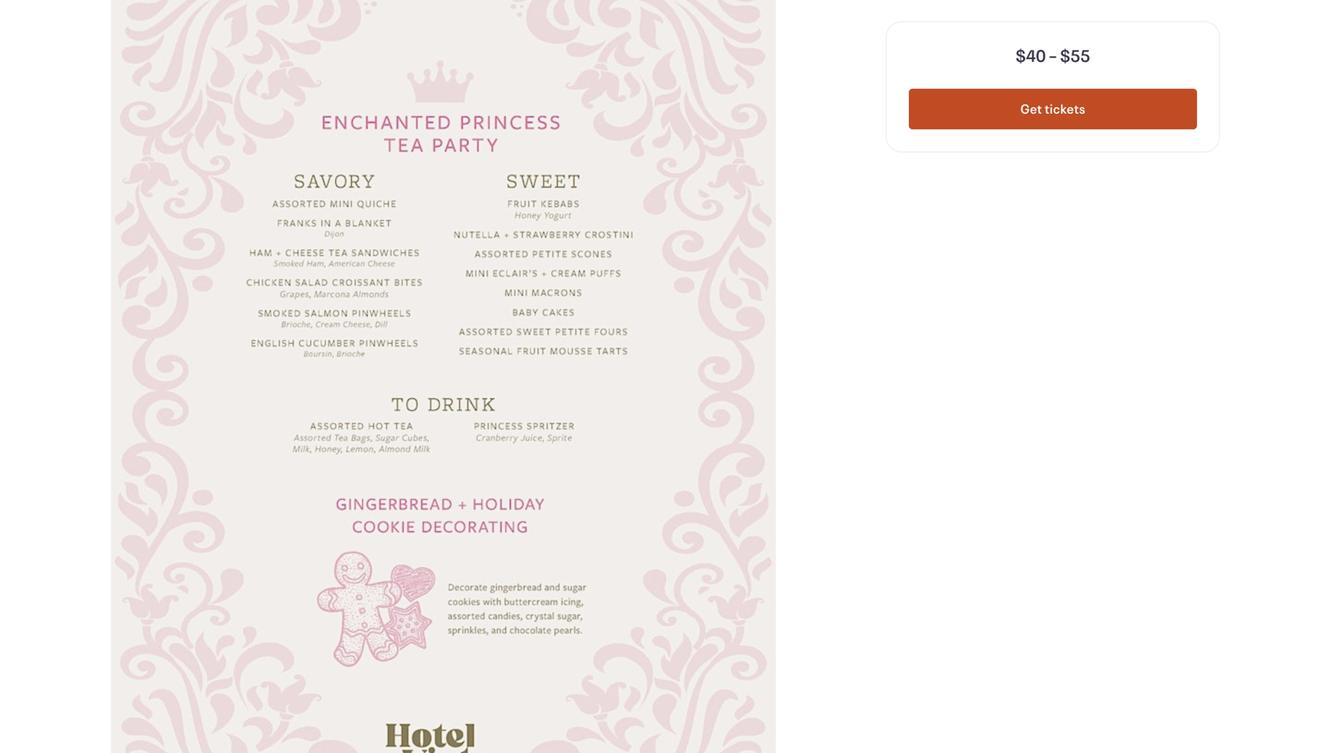 Task type: describe. For each thing, give the bounding box(es) containing it.
–
[[1049, 44, 1058, 67]]

$55
[[1061, 44, 1091, 67]]

get tickets button
[[909, 89, 1198, 129]]

get tickets
[[1021, 100, 1086, 117]]

$40
[[1016, 44, 1046, 67]]



Task type: vqa. For each thing, say whether or not it's contained in the screenshot.
$55
yes



Task type: locate. For each thing, give the bounding box(es) containing it.
tickets
[[1045, 100, 1086, 117]]

$40 – $55
[[1016, 44, 1091, 67]]

get
[[1021, 100, 1043, 117]]



